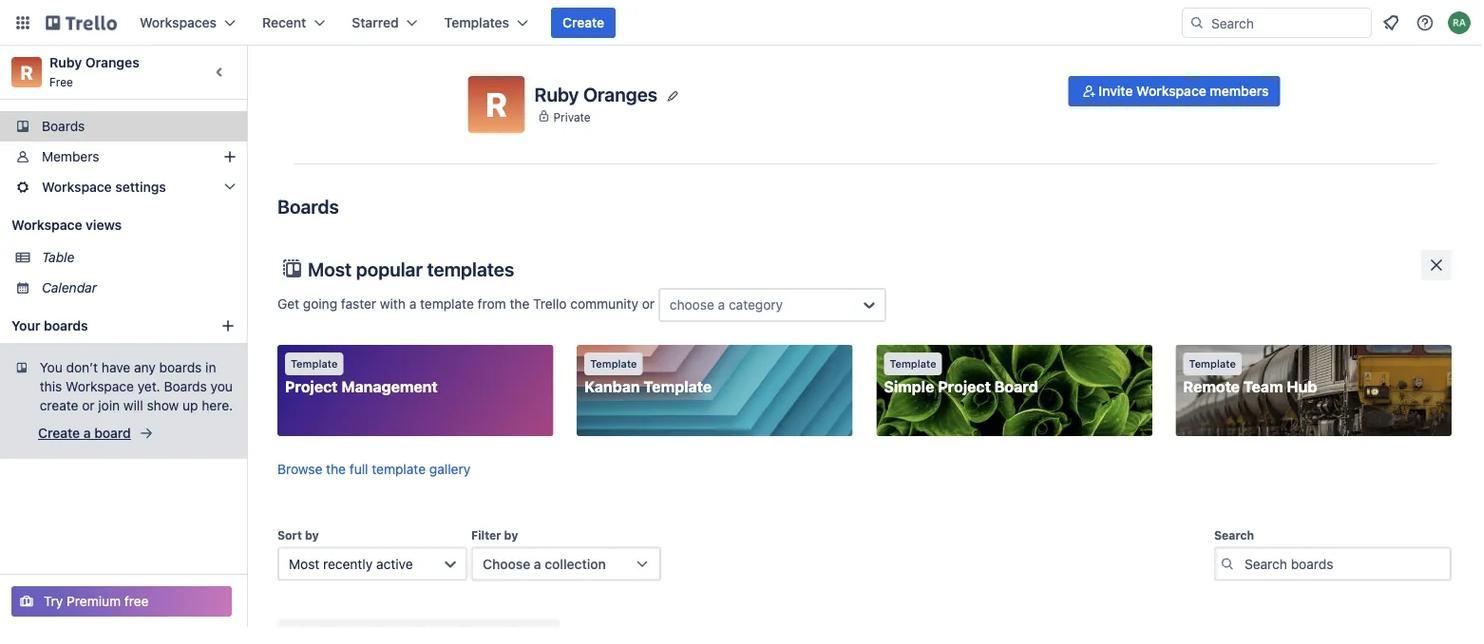 Task type: locate. For each thing, give the bounding box(es) containing it.
1 project from the left
[[285, 378, 338, 396]]

template down going
[[291, 358, 338, 370]]

r
[[20, 61, 33, 83], [486, 85, 507, 124]]

create up the "ruby oranges"
[[563, 15, 605, 30]]

ruby up the private
[[535, 83, 579, 105]]

boards
[[44, 318, 88, 334], [159, 360, 202, 375]]

simple
[[884, 378, 935, 396]]

members link
[[0, 142, 247, 172]]

0 horizontal spatial boards
[[42, 118, 85, 134]]

recent button
[[251, 8, 337, 38]]

template right full
[[372, 461, 426, 477]]

calendar
[[42, 280, 97, 296]]

0 vertical spatial oranges
[[85, 55, 140, 70]]

0 horizontal spatial or
[[82, 398, 95, 413]]

a
[[409, 296, 417, 311], [718, 297, 725, 313], [83, 425, 91, 441], [534, 556, 541, 572]]

recently
[[323, 556, 373, 572]]

0 vertical spatial r
[[20, 61, 33, 83]]

the right from
[[510, 296, 530, 311]]

1 vertical spatial or
[[82, 398, 95, 413]]

1 horizontal spatial oranges
[[583, 83, 658, 105]]

going
[[303, 296, 337, 311]]

boards
[[42, 118, 85, 134], [278, 195, 339, 217], [164, 379, 207, 394]]

1 vertical spatial create
[[38, 425, 80, 441]]

0 horizontal spatial by
[[305, 529, 319, 542]]

r inside r link
[[20, 61, 33, 83]]

workspace views
[[11, 217, 122, 233]]

template inside the template remote team hub
[[1189, 358, 1236, 370]]

by
[[305, 529, 319, 542], [504, 529, 518, 542]]

0 horizontal spatial ruby
[[49, 55, 82, 70]]

show
[[147, 398, 179, 413]]

starred
[[352, 15, 399, 30]]

template up simple
[[890, 358, 937, 370]]

browse the full template gallery
[[278, 461, 471, 477]]

template for project
[[291, 358, 338, 370]]

0 vertical spatial ruby
[[49, 55, 82, 70]]

free
[[49, 75, 73, 88]]

r left free
[[20, 61, 33, 83]]

workspace
[[1137, 83, 1207, 99], [42, 179, 112, 195], [11, 217, 82, 233], [66, 379, 134, 394]]

template
[[291, 358, 338, 370], [590, 358, 637, 370], [890, 358, 937, 370], [1189, 358, 1236, 370], [644, 378, 712, 396]]

0 notifications image
[[1380, 11, 1403, 34]]

0 vertical spatial the
[[510, 296, 530, 311]]

get
[[278, 296, 299, 311]]

boards down "calendar"
[[44, 318, 88, 334]]

1 horizontal spatial create
[[563, 15, 605, 30]]

filter by
[[471, 529, 518, 542]]

most
[[308, 258, 352, 280], [289, 556, 320, 572]]

most up going
[[308, 258, 352, 280]]

0 vertical spatial create
[[563, 15, 605, 30]]

try premium free button
[[11, 586, 232, 617]]

most for most recently active
[[289, 556, 320, 572]]

choose a collection button
[[471, 547, 661, 581]]

board
[[995, 378, 1038, 396]]

template kanban template
[[585, 358, 712, 396]]

template inside the template simple project board
[[890, 358, 937, 370]]

community
[[571, 296, 639, 311]]

starred button
[[341, 8, 429, 38]]

full
[[350, 461, 368, 477]]

1 horizontal spatial r
[[486, 85, 507, 124]]

create for create
[[563, 15, 605, 30]]

workspace navigation collapse icon image
[[207, 59, 234, 86]]

or left join
[[82, 398, 95, 413]]

2 vertical spatial boards
[[164, 379, 207, 394]]

workspace up join
[[66, 379, 134, 394]]

workspace settings button
[[0, 172, 247, 202]]

oranges down back to home image
[[85, 55, 140, 70]]

try
[[44, 593, 63, 609]]

0 horizontal spatial boards
[[44, 318, 88, 334]]

create inside create a board button
[[38, 425, 80, 441]]

r inside r button
[[486, 85, 507, 124]]

ruby up free
[[49, 55, 82, 70]]

project left the management
[[285, 378, 338, 396]]

template up "remote"
[[1189, 358, 1236, 370]]

kanban
[[585, 378, 640, 396]]

0 horizontal spatial r
[[20, 61, 33, 83]]

workspace down members
[[42, 179, 112, 195]]

in
[[205, 360, 216, 375]]

create button
[[551, 8, 616, 38]]

1 vertical spatial ruby
[[535, 83, 579, 105]]

0 horizontal spatial create
[[38, 425, 80, 441]]

browse
[[278, 461, 323, 477]]

create down create
[[38, 425, 80, 441]]

oranges for ruby oranges
[[583, 83, 658, 105]]

0 horizontal spatial the
[[326, 461, 346, 477]]

1 horizontal spatial ruby
[[535, 83, 579, 105]]

0 vertical spatial boards
[[42, 118, 85, 134]]

1 vertical spatial the
[[326, 461, 346, 477]]

oranges inside the ruby oranges free
[[85, 55, 140, 70]]

workspace right the invite
[[1137, 83, 1207, 99]]

0 horizontal spatial project
[[285, 378, 338, 396]]

you
[[211, 379, 233, 394]]

trello
[[533, 296, 567, 311]]

choose a collection
[[483, 556, 606, 572]]

create a board button
[[38, 423, 154, 444]]

template inside template project management
[[291, 358, 338, 370]]

primary element
[[0, 0, 1483, 46]]

don't
[[66, 360, 98, 375]]

oranges up the private
[[583, 83, 658, 105]]

1 vertical spatial oranges
[[583, 83, 658, 105]]

1 horizontal spatial boards
[[159, 360, 202, 375]]

by right filter
[[504, 529, 518, 542]]

create inside create button
[[563, 15, 605, 30]]

project
[[285, 378, 338, 396], [938, 378, 991, 396]]

you
[[40, 360, 63, 375]]

create a board
[[38, 425, 131, 441]]

or left choose
[[642, 296, 655, 311]]

2 project from the left
[[938, 378, 991, 396]]

0 horizontal spatial oranges
[[85, 55, 140, 70]]

r left the private
[[486, 85, 507, 124]]

template down templates
[[420, 296, 474, 311]]

1 horizontal spatial by
[[504, 529, 518, 542]]

0 vertical spatial most
[[308, 258, 352, 280]]

most recently active
[[289, 556, 413, 572]]

create
[[563, 15, 605, 30], [38, 425, 80, 441]]

yet.
[[138, 379, 160, 394]]

ruby
[[49, 55, 82, 70], [535, 83, 579, 105]]

ruby inside the ruby oranges free
[[49, 55, 82, 70]]

invite
[[1099, 83, 1133, 99]]

1 horizontal spatial boards
[[164, 379, 207, 394]]

1 vertical spatial boards
[[278, 195, 339, 217]]

most down sort by
[[289, 556, 320, 572]]

ruby oranges link
[[49, 55, 140, 70]]

ruby anderson (rubyanderson7) image
[[1448, 11, 1471, 34]]

1 horizontal spatial or
[[642, 296, 655, 311]]

active
[[376, 556, 413, 572]]

Search field
[[1205, 9, 1371, 37]]

1 vertical spatial r
[[486, 85, 507, 124]]

r for r button
[[486, 85, 507, 124]]

1 vertical spatial most
[[289, 556, 320, 572]]

project inside template project management
[[285, 378, 338, 396]]

the
[[510, 296, 530, 311], [326, 461, 346, 477]]

project left "board"
[[938, 378, 991, 396]]

workspace inside you don't have any boards in this workspace yet. boards you create or join will show up here.
[[66, 379, 134, 394]]

templates
[[444, 15, 509, 30]]

template up 'kanban' on the left bottom of the page
[[590, 358, 637, 370]]

browse the full template gallery link
[[278, 461, 471, 477]]

1 by from the left
[[305, 529, 319, 542]]

workspace inside dropdown button
[[42, 179, 112, 195]]

by right sort
[[305, 529, 319, 542]]

1 horizontal spatial project
[[938, 378, 991, 396]]

will
[[123, 398, 143, 413]]

template
[[420, 296, 474, 311], [372, 461, 426, 477]]

category
[[729, 297, 783, 313]]

1 vertical spatial boards
[[159, 360, 202, 375]]

template for remote
[[1189, 358, 1236, 370]]

the left full
[[326, 461, 346, 477]]

or
[[642, 296, 655, 311], [82, 398, 95, 413]]

boards left the in
[[159, 360, 202, 375]]

board
[[94, 425, 131, 441]]

premium
[[67, 593, 121, 609]]

2 by from the left
[[504, 529, 518, 542]]

0 vertical spatial boards
[[44, 318, 88, 334]]



Task type: vqa. For each thing, say whether or not it's contained in the screenshot.
Search field
yes



Task type: describe. For each thing, give the bounding box(es) containing it.
0 vertical spatial or
[[642, 296, 655, 311]]

sort
[[278, 529, 302, 542]]

invite workspace members
[[1099, 83, 1269, 99]]

join
[[98, 398, 120, 413]]

choose
[[670, 297, 715, 313]]

a for create a board
[[83, 425, 91, 441]]

calendar link
[[42, 278, 236, 297]]

with
[[380, 296, 406, 311]]

try premium free
[[44, 593, 149, 609]]

workspaces button
[[128, 8, 247, 38]]

r button
[[468, 76, 525, 133]]

templates
[[427, 258, 514, 280]]

back to home image
[[46, 8, 117, 38]]

2 horizontal spatial boards
[[278, 195, 339, 217]]

collection
[[545, 556, 606, 572]]

oranges for ruby oranges free
[[85, 55, 140, 70]]

free
[[124, 593, 149, 609]]

gallery
[[429, 461, 471, 477]]

sort by
[[278, 529, 319, 542]]

or inside you don't have any boards in this workspace yet. boards you create or join will show up here.
[[82, 398, 95, 413]]

1 vertical spatial template
[[372, 461, 426, 477]]

remote
[[1184, 378, 1240, 396]]

project inside the template simple project board
[[938, 378, 991, 396]]

your boards
[[11, 318, 88, 334]]

a for choose a category
[[718, 297, 725, 313]]

r link
[[11, 57, 42, 87]]

get going faster with a template from the trello community or
[[278, 296, 658, 311]]

settings
[[115, 179, 166, 195]]

here.
[[202, 398, 233, 413]]

0 vertical spatial template
[[420, 296, 474, 311]]

this
[[40, 379, 62, 394]]

1 horizontal spatial the
[[510, 296, 530, 311]]

ruby oranges free
[[49, 55, 140, 88]]

search image
[[1190, 15, 1205, 30]]

add board image
[[220, 318, 236, 334]]

choose
[[483, 556, 531, 572]]

search
[[1215, 529, 1255, 542]]

template remote team hub
[[1184, 358, 1318, 396]]

from
[[478, 296, 506, 311]]

private
[[554, 110, 591, 123]]

recent
[[262, 15, 306, 30]]

management
[[342, 378, 438, 396]]

filter
[[471, 529, 501, 542]]

views
[[86, 217, 122, 233]]

table link
[[42, 248, 236, 267]]

create for create a board
[[38, 425, 80, 441]]

by for sort by
[[305, 529, 319, 542]]

boards inside you don't have any boards in this workspace yet. boards you create or join will show up here.
[[164, 379, 207, 394]]

choose a category
[[670, 297, 783, 313]]

Search text field
[[1215, 547, 1452, 581]]

a for choose a collection
[[534, 556, 541, 572]]

template for kanban
[[590, 358, 637, 370]]

hub
[[1287, 378, 1318, 396]]

have
[[102, 360, 130, 375]]

team
[[1244, 378, 1284, 396]]

boards inside you don't have any boards in this workspace yet. boards you create or join will show up here.
[[159, 360, 202, 375]]

popular
[[356, 258, 423, 280]]

workspace inside "button"
[[1137, 83, 1207, 99]]

open information menu image
[[1416, 13, 1435, 32]]

template project management
[[285, 358, 438, 396]]

your
[[11, 318, 40, 334]]

ruby for ruby oranges
[[535, 83, 579, 105]]

template for simple
[[890, 358, 937, 370]]

by for filter by
[[504, 529, 518, 542]]

you don't have any boards in this workspace yet. boards you create or join will show up here.
[[40, 360, 233, 413]]

your boards with 0 items element
[[11, 315, 211, 337]]

template simple project board
[[884, 358, 1038, 396]]

boards link
[[0, 111, 247, 142]]

table
[[42, 249, 75, 265]]

up
[[183, 398, 198, 413]]

r for r link
[[20, 61, 33, 83]]

templates button
[[433, 8, 540, 38]]

ruby for ruby oranges free
[[49, 55, 82, 70]]

most for most popular templates
[[308, 258, 352, 280]]

create
[[40, 398, 78, 413]]

sm image
[[1080, 82, 1099, 101]]

workspace up table
[[11, 217, 82, 233]]

template right 'kanban' on the left bottom of the page
[[644, 378, 712, 396]]

faster
[[341, 296, 376, 311]]

ruby oranges
[[535, 83, 658, 105]]

most popular templates
[[308, 258, 514, 280]]

invite workspace members button
[[1069, 76, 1281, 106]]

members
[[42, 149, 99, 164]]

workspaces
[[140, 15, 217, 30]]

members
[[1210, 83, 1269, 99]]

any
[[134, 360, 156, 375]]

workspace settings
[[42, 179, 166, 195]]



